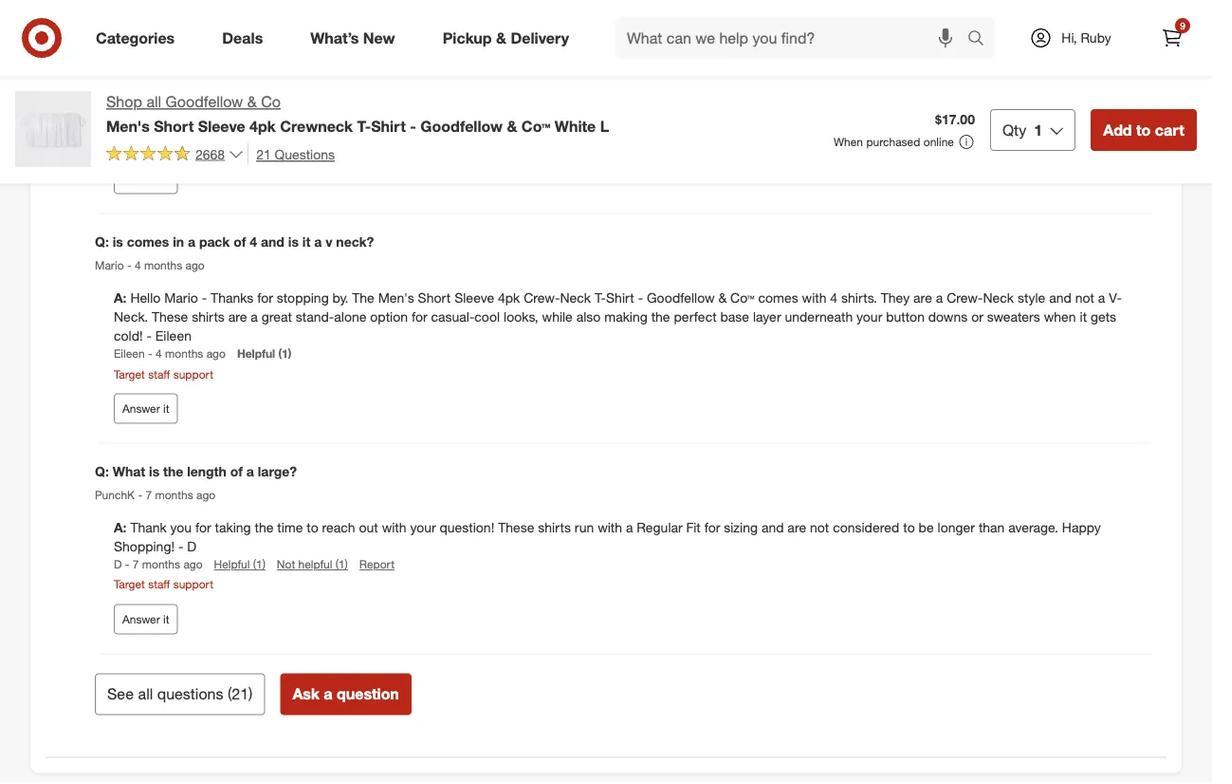 Task type: vqa. For each thing, say whether or not it's contained in the screenshot.
that
no



Task type: describe. For each thing, give the bounding box(es) containing it.
looks,
[[504, 309, 539, 326]]

pack
[[199, 234, 230, 250]]

they
[[881, 290, 910, 307]]

add to cart button
[[1092, 109, 1198, 151]]

add to cart
[[1104, 120, 1185, 139]]

0 horizontal spatial with
[[382, 520, 407, 536]]

is inside q: should i order a medium or large my ches t is 39 inches don't want to get the wrong size joseph - 2 months ago
[[389, 42, 399, 58]]

is left v
[[288, 234, 299, 250]]

9
[[1181, 19, 1186, 31]]

making
[[605, 309, 648, 326]]

0 horizontal spatial 7
[[133, 558, 139, 572]]

hello mario - thanks for stopping by. the men's short sleeve 4pk crew-neck t-shirt - goodfellow & co™ comes with 4 shirts. they are a crew-neck style and not a v- neck. these shirts are a great stand-alone option for casual-cool looks, while also making the perfect base layer underneath your button downs or sweaters when it gets cold! - eileen
[[114, 290, 1123, 345]]

a left pack
[[188, 234, 196, 250]]

for right fit
[[705, 520, 721, 536]]

- down "neck."
[[148, 347, 153, 361]]

search button
[[960, 17, 1005, 63]]

qty 1
[[1003, 120, 1043, 139]]

pickup & delivery
[[443, 29, 569, 47]]

a: hi joseph - thanks for your inquiry in this product. medium size would be best for you. hope you like this product. thank you - allen
[[114, 98, 915, 115]]

best
[[572, 98, 598, 115]]

mario inside hello mario - thanks for stopping by. the men's short sleeve 4pk crew-neck t-shirt - goodfellow & co™ comes with 4 shirts. they are a crew-neck style and not a v- neck. these shirts are a great stand-alone option for casual-cool looks, while also making the perfect base layer underneath your button downs or sweaters when it gets cold! - eileen
[[164, 290, 198, 307]]

pickup & delivery link
[[427, 17, 593, 59]]

1 a: from the top
[[114, 98, 127, 115]]

get
[[553, 42, 574, 58]]

1 horizontal spatial 1
[[1035, 120, 1043, 139]]

a left great
[[251, 309, 258, 326]]

month
[[159, 117, 192, 132]]

- down q: is comes in a pack of 4 and is it a v neck? mario - 4 months ago on the top of the page
[[202, 290, 207, 307]]

l
[[601, 117, 610, 135]]

what's new
[[311, 29, 395, 47]]

punchk
[[95, 488, 135, 502]]

staff for hello mario - thanks for stopping by. the men's short sleeve 4pk crew-neck t-shirt - goodfellow & co™ comes with 4 shirts. they are a crew-neck style and not a v- neck. these shirts are a great stand-alone option for casual-cool looks, while also making the perfect base layer underneath your button downs or sweaters when it gets cold! - eileen
[[148, 367, 170, 381]]

time
[[277, 520, 303, 536]]

2 horizontal spatial you
[[852, 98, 874, 115]]

(1) down co on the left
[[267, 117, 280, 132]]

great
[[262, 309, 292, 326]]

happy
[[1063, 520, 1102, 536]]

a left v
[[314, 234, 322, 250]]

the inside thank you for taking the time to reach out with your question! these shirts run with a regular fit for sizing and are not considered to be longer than average. happy shopping! - d
[[255, 520, 274, 536]]

report button
[[360, 557, 395, 573]]

neck.
[[114, 309, 148, 326]]

image of men's short sleeve 4pk crewneck t-shirt - goodfellow & co™ white l image
[[15, 91, 91, 167]]

thank you for taking the time to reach out with your question! these shirts run with a regular fit for sizing and are not considered to be longer than average. happy shopping! - d
[[114, 520, 1102, 555]]

for up "l" at the top of the page
[[602, 98, 617, 115]]

order
[[168, 42, 202, 58]]

& inside hello mario - thanks for stopping by. the men's short sleeve 4pk crew-neck t-shirt - goodfellow & co™ comes with 4 shirts. they are a crew-neck style and not a v- neck. these shirts are a great stand-alone option for casual-cool looks, while also making the perfect base layer underneath your button downs or sweaters when it gets cold! - eileen
[[719, 290, 727, 307]]

to right considered
[[904, 520, 916, 536]]

- inside q: is comes in a pack of 4 and is it a v neck? mario - 4 months ago
[[127, 259, 132, 273]]

shopping!
[[114, 539, 175, 555]]

0 vertical spatial your
[[269, 98, 295, 115]]

is up "neck."
[[113, 234, 123, 250]]

it for hello mario - thanks for stopping by. the men's short sleeve 4pk crew-neck t-shirt - goodfellow & co™ comes with 4 shirts. they are a crew-neck style and not a v- neck. these shirts are a great stand-alone option for casual-cool looks, while also making the perfect base layer underneath your button downs or sweaters when it gets cold! - eileen
[[163, 402, 169, 416]]

shirts inside hello mario - thanks for stopping by. the men's short sleeve 4pk crew-neck t-shirt - goodfellow & co™ comes with 4 shirts. they are a crew-neck style and not a v- neck. these shirts are a great stand-alone option for casual-cool looks, while also making the perfect base layer underneath your button downs or sweaters when it gets cold! - eileen
[[192, 309, 225, 326]]

helpful for of
[[237, 347, 275, 361]]

thank inside thank you for taking the time to reach out with your question! these shirts run with a regular fit for sizing and are not considered to be longer than average. happy shopping! - d
[[130, 520, 167, 536]]

(1) inside button
[[253, 558, 266, 572]]

sleeve inside hello mario - thanks for stopping by. the men's short sleeve 4pk crew-neck t-shirt - goodfellow & co™ comes with 4 shirts. they are a crew-neck style and not a v- neck. these shirts are a great stand-alone option for casual-cool looks, while also making the perfect base layer underneath your button downs or sweaters when it gets cold! - eileen
[[455, 290, 495, 307]]

with inside hello mario - thanks for stopping by. the men's short sleeve 4pk crew-neck t-shirt - goodfellow & co™ comes with 4 shirts. they are a crew-neck style and not a v- neck. these shirts are a great stand-alone option for casual-cool looks, while also making the perfect base layer underneath your button downs or sweaters when it gets cold! - eileen
[[802, 290, 827, 307]]

downs
[[929, 309, 968, 326]]

new
[[363, 29, 395, 47]]

deals
[[222, 29, 263, 47]]

co™ inside shop all goodfellow & co men's short sleeve 4pk crewneck t-shirt - goodfellow & co™ white l
[[522, 117, 551, 135]]

helpful
[[298, 558, 333, 572]]

d inside thank you for taking the time to reach out with your question! these shirts run with a regular fit for sizing and are not considered to be longer than average. happy shopping! - d
[[187, 539, 197, 555]]

1 vertical spatial joseph
[[147, 98, 190, 115]]

- down hi
[[142, 117, 147, 132]]

white
[[555, 117, 596, 135]]

a inside button
[[324, 685, 333, 704]]

q: for q: what is the length of a large?
[[95, 463, 109, 480]]

it inside q: is comes in a pack of 4 and is it a v neck? mario - 4 months ago
[[303, 234, 311, 250]]

& inside pickup & delivery link
[[496, 29, 507, 47]]

deals link
[[206, 17, 287, 59]]

gets
[[1091, 309, 1117, 326]]

0 horizontal spatial 1
[[150, 117, 156, 132]]

21 questions link
[[248, 143, 335, 165]]

style
[[1018, 290, 1046, 307]]

pickup
[[443, 29, 492, 47]]

39
[[403, 42, 418, 58]]

hi, ruby
[[1062, 29, 1112, 46]]

don't
[[467, 42, 498, 58]]

months inside q: what is the length of a large? punchk - 7 months ago
[[155, 488, 193, 502]]

months inside q: should i order a medium or large my ches t is 39 inches don't want to get the wrong size joseph - 2 months ago
[[152, 67, 191, 81]]

staff for hi joseph - thanks for your inquiry in this product. medium size would be best for you. hope you like this product. thank you - allen
[[148, 138, 170, 152]]

2 horizontal spatial are
[[914, 290, 933, 307]]

4pk inside hello mario - thanks for stopping by. the men's short sleeve 4pk crew-neck t-shirt - goodfellow & co™ comes with 4 shirts. they are a crew-neck style and not a v- neck. these shirts are a great stand-alone option for casual-cool looks, while also making the perfect base layer underneath your button downs or sweaters when it gets cold! - eileen
[[498, 290, 520, 307]]

4 down hello
[[156, 347, 162, 361]]

categories link
[[80, 17, 199, 59]]

a inside q: what is the length of a large? punchk - 7 months ago
[[247, 463, 254, 480]]

crewneck
[[280, 117, 353, 135]]

q: is comes in a pack of 4 and is it a v neck? mario - 4 months ago
[[95, 234, 374, 273]]

answer it button for hi joseph - thanks for your inquiry in this product. medium size would be best for you. hope you like this product. thank you - allen
[[114, 164, 178, 195]]

1 vertical spatial are
[[228, 309, 247, 326]]

1 vertical spatial allen
[[114, 117, 139, 132]]

2668 link
[[106, 143, 244, 166]]

base
[[721, 309, 750, 326]]

for right option
[[412, 309, 428, 326]]

men's inside shop all goodfellow & co men's short sleeve 4pk crewneck t-shirt - goodfellow & co™ white l
[[106, 117, 150, 135]]

4pk inside shop all goodfellow & co men's short sleeve 4pk crewneck t-shirt - goodfellow & co™ white l
[[250, 117, 276, 135]]

months inside q: is comes in a pack of 4 and is it a v neck? mario - 4 months ago
[[144, 259, 182, 273]]

ask a question button
[[280, 674, 412, 715]]

answer it button for hello mario - thanks for stopping by. the men's short sleeve 4pk crew-neck t-shirt - goodfellow & co™ comes with 4 shirts. they are a crew-neck style and not a v- neck. these shirts are a great stand-alone option for casual-cool looks, while also making the perfect base layer underneath your button downs or sweaters when it gets cold! - eileen
[[114, 394, 178, 424]]

not helpful  (1) button
[[277, 557, 348, 573]]

alone
[[334, 309, 367, 326]]

0 vertical spatial thanks
[[203, 98, 246, 115]]

qty
[[1003, 120, 1027, 139]]

answer for thank you for taking the time to reach out with your question! these shirts run with a regular fit for sizing and are not considered to be longer than average. happy shopping! - d
[[122, 612, 160, 627]]

1 neck from the left
[[560, 290, 591, 307]]

What can we help you find? suggestions appear below search field
[[616, 17, 973, 59]]

- up making
[[638, 290, 644, 307]]

question!
[[440, 520, 495, 536]]

underneath
[[785, 309, 853, 326]]

- inside q: should i order a medium or large my ches t is 39 inches don't want to get the wrong size joseph - 2 months ago
[[135, 67, 140, 81]]

- inside shop all goodfellow & co men's short sleeve 4pk crewneck t-shirt - goodfellow & co™ white l
[[410, 117, 416, 135]]

helpful inside button
[[214, 558, 250, 572]]

eileen - 4 months ago
[[114, 347, 226, 361]]

ago inside q: is comes in a pack of 4 and is it a v neck? mario - 4 months ago
[[186, 259, 205, 273]]

mario inside q: is comes in a pack of 4 and is it a v neck? mario - 4 months ago
[[95, 259, 124, 273]]

my
[[324, 42, 343, 58]]

are inside thank you for taking the time to reach out with your question! these shirts run with a regular fit for sizing and are not considered to be longer than average. happy shopping! - d
[[788, 520, 807, 536]]

sizing
[[724, 520, 758, 536]]

men's inside hello mario - thanks for stopping by. the men's short sleeve 4pk crew-neck t-shirt - goodfellow & co™ comes with 4 shirts. they are a crew-neck style and not a v- neck. these shirts are a great stand-alone option for casual-cool looks, while also making the perfect base layer underneath your button downs or sweaters when it gets cold! - eileen
[[378, 290, 414, 307]]

ago inside q: what is the length of a large? punchk - 7 months ago
[[196, 488, 216, 502]]

staff for thank you for taking the time to reach out with your question! these shirts run with a regular fit for sizing and are not considered to be longer than average. happy shopping! - d
[[148, 578, 170, 592]]

questions
[[275, 146, 335, 162]]

support for hi joseph - thanks for your inquiry in this product. medium size would be best for you. hope you like this product. thank you - allen
[[173, 138, 213, 152]]

of inside q: is comes in a pack of 4 and is it a v neck? mario - 4 months ago
[[234, 234, 246, 250]]

search
[[960, 30, 1005, 49]]

what
[[113, 463, 145, 480]]

shirt inside hello mario - thanks for stopping by. the men's short sleeve 4pk crew-neck t-shirt - goodfellow & co™ comes with 4 shirts. they are a crew-neck style and not a v- neck. these shirts are a great stand-alone option for casual-cool looks, while also making the perfect base layer underneath your button downs or sweaters when it gets cold! - eileen
[[606, 290, 635, 307]]

4 inside hello mario - thanks for stopping by. the men's short sleeve 4pk crew-neck t-shirt - goodfellow & co™ comes with 4 shirts. they are a crew-neck style and not a v- neck. these shirts are a great stand-alone option for casual-cool looks, while also making the perfect base layer underneath your button downs or sweaters when it gets cold! - eileen
[[831, 290, 838, 307]]

inquiry
[[298, 98, 338, 115]]

shirt inside shop all goodfellow & co men's short sleeve 4pk crewneck t-shirt - goodfellow & co™ white l
[[371, 117, 406, 135]]

shirts inside thank you for taking the time to reach out with your question! these shirts run with a regular fit for sizing and are not considered to be longer than average. happy shopping! - d
[[538, 520, 571, 536]]

a up downs
[[936, 290, 944, 307]]

1 vertical spatial 21
[[232, 685, 249, 704]]

what's new link
[[294, 17, 419, 59]]

target staff support for hi joseph - thanks for your inquiry in this product. medium size would be best for you. hope you like this product. thank you - allen
[[114, 138, 213, 152]]

delivery
[[511, 29, 569, 47]]

co™ inside hello mario - thanks for stopping by. the men's short sleeve 4pk crew-neck t-shirt - goodfellow & co™ comes with 4 shirts. they are a crew-neck style and not a v- neck. these shirts are a great stand-alone option for casual-cool looks, while also making the perfect base layer underneath your button downs or sweaters when it gets cold! - eileen
[[731, 290, 755, 307]]

t- inside shop all goodfellow & co men's short sleeve 4pk crewneck t-shirt - goodfellow & co™ white l
[[357, 117, 371, 135]]

short inside shop all goodfellow & co men's short sleeve 4pk crewneck t-shirt - goodfellow & co™ white l
[[154, 117, 194, 135]]

is inside q: what is the length of a large? punchk - 7 months ago
[[149, 463, 160, 480]]

helpful (1) for of
[[237, 347, 292, 361]]

v-
[[1110, 290, 1123, 307]]

size inside q: should i order a medium or large my ches t is 39 inches don't want to get the wrong size joseph - 2 months ago
[[645, 42, 670, 58]]

(1) down great
[[279, 347, 292, 361]]

sleeve inside shop all goodfellow & co men's short sleeve 4pk crewneck t-shirt - goodfellow & co™ white l
[[198, 117, 245, 135]]

shirts.
[[842, 290, 878, 307]]

purchased
[[867, 135, 921, 149]]

for left taking
[[196, 520, 211, 536]]

- up allen - 1 month ago
[[194, 98, 199, 115]]

t
[[380, 42, 385, 58]]

to inside button
[[1137, 120, 1152, 139]]

report
[[360, 558, 395, 572]]

stand-
[[296, 309, 334, 326]]

0 vertical spatial be
[[553, 98, 568, 115]]

allen - 1 month ago
[[114, 117, 214, 132]]

your inside hello mario - thanks for stopping by. the men's short sleeve 4pk crew-neck t-shirt - goodfellow & co™ comes with 4 shirts. they are a crew-neck style and not a v- neck. these shirts are a great stand-alone option for casual-cool looks, while also making the perfect base layer underneath your button downs or sweaters when it gets cold! - eileen
[[857, 309, 883, 326]]

also
[[577, 309, 601, 326]]

& down a: hi joseph - thanks for your inquiry in this product. medium size would be best for you. hope you like this product. thank you - allen
[[507, 117, 518, 135]]

neck?
[[336, 234, 374, 250]]

for up 21 questions link
[[249, 98, 265, 115]]

1 vertical spatial d
[[114, 558, 122, 572]]

while
[[542, 309, 573, 326]]

a: for is
[[114, 290, 130, 307]]

0 vertical spatial goodfellow
[[166, 93, 243, 111]]

4 right pack
[[250, 234, 257, 250]]

1 vertical spatial eileen
[[114, 347, 145, 361]]

taking
[[215, 520, 251, 536]]

layer
[[753, 309, 782, 326]]

and inside q: is comes in a pack of 4 and is it a v neck? mario - 4 months ago
[[261, 234, 285, 250]]

0 vertical spatial allen
[[886, 98, 915, 115]]

to inside q: should i order a medium or large my ches t is 39 inches don't want to get the wrong size joseph - 2 months ago
[[537, 42, 550, 58]]

perfect
[[674, 309, 717, 326]]

cold!
[[114, 328, 143, 345]]

your inside thank you for taking the time to reach out with your question! these shirts run with a regular fit for sizing and are not considered to be longer than average. happy shopping! - d
[[410, 520, 436, 536]]

& left co on the left
[[247, 93, 257, 111]]

all for see
[[138, 685, 153, 704]]

- inside thank you for taking the time to reach out with your question! these shirts run with a regular fit for sizing and are not considered to be longer than average. happy shopping! - d
[[178, 539, 184, 555]]

answer it for hello mario - thanks for stopping by. the men's short sleeve 4pk crew-neck t-shirt - goodfellow & co™ comes with 4 shirts. they are a crew-neck style and not a v- neck. these shirts are a great stand-alone option for casual-cool looks, while also making the perfect base layer underneath your button downs or sweaters when it gets cold! - eileen
[[122, 402, 169, 416]]

thanks inside hello mario - thanks for stopping by. the men's short sleeve 4pk crew-neck t-shirt - goodfellow & co™ comes with 4 shirts. they are a crew-neck style and not a v- neck. these shirts are a great stand-alone option for casual-cool looks, while also making the perfect base layer underneath your button downs or sweaters when it gets cold! - eileen
[[211, 290, 254, 307]]

q: should i order a medium or large my ches t is 39 inches don't want to get the wrong size joseph - 2 months ago
[[95, 42, 670, 81]]

goodfellow inside hello mario - thanks for stopping by. the men's short sleeve 4pk crew-neck t-shirt - goodfellow & co™ comes with 4 shirts. they are a crew-neck style and not a v- neck. these shirts are a great stand-alone option for casual-cool looks, while also making the perfect base layer underneath your button downs or sweaters when it gets cold! - eileen
[[647, 290, 715, 307]]

eileen inside hello mario - thanks for stopping by. the men's short sleeve 4pk crew-neck t-shirt - goodfellow & co™ comes with 4 shirts. they are a crew-neck style and not a v- neck. these shirts are a great stand-alone option for casual-cool looks, while also making the perfect base layer underneath your button downs or sweaters when it gets cold! - eileen
[[155, 328, 192, 345]]

to right time
[[307, 520, 319, 536]]

2 this from the left
[[734, 98, 755, 115]]

9 link
[[1152, 17, 1194, 59]]



Task type: locate. For each thing, give the bounding box(es) containing it.
1 vertical spatial men's
[[378, 290, 414, 307]]

answer it button down eileen - 4 months ago
[[114, 394, 178, 424]]

1 vertical spatial sleeve
[[455, 290, 495, 307]]

2 answer from the top
[[122, 402, 160, 416]]

1 horizontal spatial you
[[685, 98, 707, 115]]

not inside thank you for taking the time to reach out with your question! these shirts run with a regular fit for sizing and are not considered to be longer than average. happy shopping! - d
[[811, 520, 830, 536]]

7
[[146, 488, 152, 502], [133, 558, 139, 572]]

not inside hello mario - thanks for stopping by. the men's short sleeve 4pk crew-neck t-shirt - goodfellow & co™ comes with 4 shirts. they are a crew-neck style and not a v- neck. these shirts are a great stand-alone option for casual-cool looks, while also making the perfect base layer underneath your button downs or sweaters when it gets cold! - eileen
[[1076, 290, 1095, 307]]

target staff support for thank you for taking the time to reach out with your question! these shirts run with a regular fit for sizing and are not considered to be longer than average. happy shopping! - d
[[114, 578, 213, 592]]

a right ask
[[324, 685, 333, 704]]

0 horizontal spatial crew-
[[524, 290, 560, 307]]

a left v-
[[1099, 290, 1106, 307]]

3 answer it from the top
[[122, 612, 169, 627]]

- up purchased
[[877, 98, 882, 115]]

see all questions ( 21 )
[[107, 685, 253, 704]]

comes up layer
[[759, 290, 799, 307]]

thank up when
[[812, 98, 848, 115]]

1 support from the top
[[173, 138, 213, 152]]

0 horizontal spatial neck
[[560, 290, 591, 307]]

1 horizontal spatial joseph
[[147, 98, 190, 115]]

i
[[160, 42, 164, 58]]

helpful down taking
[[214, 558, 250, 572]]

fit
[[687, 520, 701, 536]]

(1) right helpful
[[336, 558, 348, 572]]

staff down 'd - 7 months ago'
[[148, 578, 170, 592]]

in
[[342, 98, 352, 115], [173, 234, 184, 250]]

crew- up downs
[[947, 290, 984, 307]]

0 horizontal spatial 21
[[232, 685, 249, 704]]

allen up when purchased online
[[886, 98, 915, 115]]

3 staff from the top
[[148, 578, 170, 592]]

size left would
[[487, 98, 510, 115]]

1 horizontal spatial allen
[[886, 98, 915, 115]]

your left inquiry
[[269, 98, 295, 115]]

with right out
[[382, 520, 407, 536]]

0 horizontal spatial shirts
[[192, 309, 225, 326]]

0 horizontal spatial sleeve
[[198, 117, 245, 135]]

1 right qty
[[1035, 120, 1043, 139]]

1 vertical spatial these
[[498, 520, 535, 536]]

&
[[496, 29, 507, 47], [247, 93, 257, 111], [507, 117, 518, 135], [719, 290, 727, 307]]

it down 'd - 7 months ago'
[[163, 612, 169, 627]]

2 horizontal spatial with
[[802, 290, 827, 307]]

than
[[979, 520, 1005, 536]]

1 this from the left
[[356, 98, 377, 115]]

out
[[359, 520, 378, 536]]

2 target staff support from the top
[[114, 367, 213, 381]]

helpful  (1) button
[[214, 557, 266, 573]]

1 vertical spatial your
[[857, 309, 883, 326]]

co™ down would
[[522, 117, 551, 135]]

0 horizontal spatial not
[[811, 520, 830, 536]]

0 horizontal spatial thank
[[130, 520, 167, 536]]

these inside thank you for taking the time to reach out with your question! these shirts run with a regular fit for sizing and are not considered to be longer than average. happy shopping! - d
[[498, 520, 535, 536]]

t- up also
[[595, 290, 606, 307]]

1 horizontal spatial goodfellow
[[421, 117, 503, 135]]

2 a: from the top
[[114, 290, 130, 307]]

- right cold!
[[147, 328, 152, 345]]

1 vertical spatial of
[[230, 463, 243, 480]]

thanks
[[203, 98, 246, 115], [211, 290, 254, 307]]

cart
[[1156, 120, 1185, 139]]

answer it button down allen - 1 month ago
[[114, 164, 178, 195]]

answer it button for thank you for taking the time to reach out with your question! these shirts run with a regular fit for sizing and are not considered to be longer than average. happy shopping! - d
[[114, 604, 178, 635]]

men's down hi
[[106, 117, 150, 135]]

it for thank you for taking the time to reach out with your question! these shirts run with a regular fit for sizing and are not considered to be longer than average. happy shopping! - d
[[163, 612, 169, 627]]

1 horizontal spatial neck
[[984, 290, 1015, 307]]

3 target from the top
[[114, 578, 145, 592]]

1
[[150, 117, 156, 132], [1035, 120, 1043, 139]]

all right see
[[138, 685, 153, 704]]

you.
[[621, 98, 645, 115]]

3 q: from the top
[[95, 463, 109, 480]]

0 horizontal spatial size
[[487, 98, 510, 115]]

considered
[[833, 520, 900, 536]]

3 target staff support from the top
[[114, 578, 213, 592]]

support for hello mario - thanks for stopping by. the men's short sleeve 4pk crew-neck t-shirt - goodfellow & co™ comes with 4 shirts. they are a crew-neck style and not a v- neck. these shirts are a great stand-alone option for casual-cool looks, while also making the perfect base layer underneath your button downs or sweaters when it gets cold! - eileen
[[173, 367, 213, 381]]

eileen down cold!
[[114, 347, 145, 361]]

comes inside hello mario - thanks for stopping by. the men's short sleeve 4pk crew-neck t-shirt - goodfellow & co™ comes with 4 shirts. they are a crew-neck style and not a v- neck. these shirts are a great stand-alone option for casual-cool looks, while also making the perfect base layer underneath your button downs or sweaters when it gets cold! - eileen
[[759, 290, 799, 307]]

staff down allen - 1 month ago
[[148, 138, 170, 152]]

answer it for hi joseph - thanks for your inquiry in this product. medium size would be best for you. hope you like this product. thank you - allen
[[122, 172, 169, 187]]

joseph
[[95, 67, 132, 81], [147, 98, 190, 115]]

inches
[[421, 42, 463, 58]]

0 vertical spatial q:
[[95, 42, 109, 58]]

answer
[[122, 172, 160, 187], [122, 402, 160, 416], [122, 612, 160, 627]]

4pk up the looks,
[[498, 290, 520, 307]]

and up when
[[1050, 290, 1072, 307]]

0 vertical spatial these
[[152, 309, 188, 326]]

3 answer it button from the top
[[114, 604, 178, 635]]

1 vertical spatial shirt
[[606, 290, 635, 307]]

short up casual-
[[418, 290, 451, 307]]

0 vertical spatial of
[[234, 234, 246, 250]]

(1) inside button
[[336, 558, 348, 572]]

your down shirts.
[[857, 309, 883, 326]]

when
[[1045, 309, 1077, 326]]

in left pack
[[173, 234, 184, 250]]

shop all goodfellow & co men's short sleeve 4pk crewneck t-shirt - goodfellow & co™ white l
[[106, 93, 610, 135]]

1 vertical spatial in
[[173, 234, 184, 250]]

target staff support down eileen - 4 months ago
[[114, 367, 213, 381]]

1 horizontal spatial be
[[919, 520, 935, 536]]

it inside hello mario - thanks for stopping by. the men's short sleeve 4pk crew-neck t-shirt - goodfellow & co™ comes with 4 shirts. they are a crew-neck style and not a v- neck. these shirts are a great stand-alone option for casual-cool looks, while also making the perfect base layer underneath your button downs or sweaters when it gets cold! - eileen
[[1081, 309, 1088, 326]]

answer for hi joseph - thanks for your inquiry in this product. medium size would be best for you. hope you like this product. thank you - allen
[[122, 172, 160, 187]]

support down eileen - 4 months ago
[[173, 367, 213, 381]]

7 right punchk
[[146, 488, 152, 502]]

2 target from the top
[[114, 367, 145, 381]]

1 vertical spatial co™
[[731, 290, 755, 307]]

q: for q: should i order a medium or large my ches t is 39 inches don't want to get the wrong size
[[95, 42, 109, 58]]

1 vertical spatial short
[[418, 290, 451, 307]]

of right length
[[230, 463, 243, 480]]

0 vertical spatial and
[[261, 234, 285, 250]]

1 product. from the left
[[381, 98, 431, 115]]

co
[[261, 93, 281, 111]]

it for hi joseph - thanks for your inquiry in this product. medium size would be best for you. hope you like this product. thank you - allen
[[163, 172, 169, 187]]

1 staff from the top
[[148, 138, 170, 152]]

target for hi joseph - thanks for your inquiry in this product. medium size would be best for you. hope you like this product. thank you - allen
[[114, 138, 145, 152]]

the left time
[[255, 520, 274, 536]]

ago
[[194, 67, 213, 81], [195, 117, 214, 132], [186, 259, 205, 273], [207, 347, 226, 361], [196, 488, 216, 502], [184, 558, 203, 572]]

0 vertical spatial 7
[[146, 488, 152, 502]]

- right punchk
[[138, 488, 142, 502]]

target staff support for hello mario - thanks for stopping by. the men's short sleeve 4pk crew-neck t-shirt - goodfellow & co™ comes with 4 shirts. they are a crew-neck style and not a v- neck. these shirts are a great stand-alone option for casual-cool looks, while also making the perfect base layer underneath your button downs or sweaters when it gets cold! - eileen
[[114, 367, 213, 381]]

question
[[337, 685, 399, 704]]

q: inside q: should i order a medium or large my ches t is 39 inches don't want to get the wrong size joseph - 2 months ago
[[95, 42, 109, 58]]

answer down 2668 link
[[122, 172, 160, 187]]

(1)
[[267, 117, 280, 132], [279, 347, 292, 361], [253, 558, 266, 572], [336, 558, 348, 572]]

1 answer it from the top
[[122, 172, 169, 187]]

d
[[187, 539, 197, 555], [114, 558, 122, 572]]

-
[[135, 67, 140, 81], [194, 98, 199, 115], [877, 98, 882, 115], [410, 117, 416, 135], [142, 117, 147, 132], [127, 259, 132, 273], [202, 290, 207, 307], [638, 290, 644, 307], [147, 328, 152, 345], [148, 347, 153, 361], [138, 488, 142, 502], [178, 539, 184, 555], [125, 558, 130, 572]]

allen down hi
[[114, 117, 139, 132]]

size right wrong
[[645, 42, 670, 58]]

0 horizontal spatial eileen
[[114, 347, 145, 361]]

1 horizontal spatial comes
[[759, 290, 799, 307]]

1 vertical spatial a:
[[114, 290, 130, 307]]

2 support from the top
[[173, 367, 213, 381]]

21 questions
[[256, 146, 335, 162]]

a
[[205, 42, 213, 58], [188, 234, 196, 250], [314, 234, 322, 250], [936, 290, 944, 307], [1099, 290, 1106, 307], [251, 309, 258, 326], [247, 463, 254, 480], [626, 520, 633, 536], [324, 685, 333, 704]]

it down 2668 link
[[163, 172, 169, 187]]

helpful for or
[[226, 117, 264, 132]]

men's up option
[[378, 290, 414, 307]]

1 horizontal spatial 7
[[146, 488, 152, 502]]

2 neck from the left
[[984, 290, 1015, 307]]

questions
[[157, 685, 224, 704]]

target for thank you for taking the time to reach out with your question! these shirts run with a regular fit for sizing and are not considered to be longer than average. happy shopping! - d
[[114, 578, 145, 592]]

0 vertical spatial men's
[[106, 117, 150, 135]]

1 horizontal spatial your
[[410, 520, 436, 536]]

2 vertical spatial answer it button
[[114, 604, 178, 635]]

7 inside q: what is the length of a large? punchk - 7 months ago
[[146, 488, 152, 502]]

1 vertical spatial answer it
[[122, 402, 169, 416]]

1 vertical spatial target
[[114, 367, 145, 381]]

add
[[1104, 120, 1133, 139]]

for up great
[[257, 290, 273, 307]]

2 answer it button from the top
[[114, 394, 178, 424]]

1 vertical spatial helpful (1)
[[237, 347, 292, 361]]

q: inside q: what is the length of a large? punchk - 7 months ago
[[95, 463, 109, 480]]

to
[[537, 42, 550, 58], [1137, 120, 1152, 139], [307, 520, 319, 536], [904, 520, 916, 536]]

joseph inside q: should i order a medium or large my ches t is 39 inches don't want to get the wrong size joseph - 2 months ago
[[95, 67, 132, 81]]

not
[[277, 558, 295, 572]]

be left best
[[553, 98, 568, 115]]

1 target staff support from the top
[[114, 138, 213, 152]]

1 vertical spatial goodfellow
[[421, 117, 503, 135]]

hope
[[649, 98, 682, 115]]

all right hi
[[147, 93, 161, 111]]

be
[[553, 98, 568, 115], [919, 520, 935, 536]]

t-
[[357, 117, 371, 135], [595, 290, 606, 307]]

of inside q: what is the length of a large? punchk - 7 months ago
[[230, 463, 243, 480]]

the left the perfect
[[652, 309, 671, 326]]

0 vertical spatial a:
[[114, 98, 127, 115]]

0 horizontal spatial and
[[261, 234, 285, 250]]

2 vertical spatial answer it
[[122, 612, 169, 627]]

a inside q: should i order a medium or large my ches t is 39 inches don't want to get the wrong size joseph - 2 months ago
[[205, 42, 213, 58]]

it left "gets"
[[1081, 309, 1088, 326]]

see
[[107, 685, 134, 704]]

longer
[[938, 520, 976, 536]]

this
[[356, 98, 377, 115], [734, 98, 755, 115]]

not up "gets"
[[1076, 290, 1095, 307]]

casual-
[[431, 309, 475, 326]]

2668
[[196, 145, 225, 162]]

ruby
[[1081, 29, 1112, 46]]

2 vertical spatial support
[[173, 578, 213, 592]]

button
[[887, 309, 925, 326]]

shirts up eileen - 4 months ago
[[192, 309, 225, 326]]

hi,
[[1062, 29, 1078, 46]]

1 q: from the top
[[95, 42, 109, 58]]

co™ up base
[[731, 290, 755, 307]]

1 target from the top
[[114, 138, 145, 152]]

1 vertical spatial or
[[972, 309, 984, 326]]

target staff support
[[114, 138, 213, 152], [114, 367, 213, 381], [114, 578, 213, 592]]

1 horizontal spatial men's
[[378, 290, 414, 307]]

hi
[[130, 98, 143, 115]]

0 horizontal spatial goodfellow
[[166, 93, 243, 111]]

0 vertical spatial thank
[[812, 98, 848, 115]]

0 vertical spatial or
[[271, 42, 284, 58]]

support for thank you for taking the time to reach out with your question! these shirts run with a regular fit for sizing and are not considered to be longer than average. happy shopping! - d
[[173, 578, 213, 592]]

1 horizontal spatial are
[[788, 520, 807, 536]]

not helpful  (1)
[[277, 558, 348, 572]]

the right the get in the top left of the page
[[577, 42, 598, 58]]

21
[[256, 146, 271, 162], [232, 685, 249, 704]]

1 horizontal spatial with
[[598, 520, 623, 536]]

allen
[[886, 98, 915, 115], [114, 117, 139, 132]]

in inside q: is comes in a pack of 4 and is it a v neck? mario - 4 months ago
[[173, 234, 184, 250]]

short inside hello mario - thanks for stopping by. the men's short sleeve 4pk crew-neck t-shirt - goodfellow & co™ comes with 4 shirts. they are a crew-neck style and not a v- neck. these shirts are a great stand-alone option for casual-cool looks, while also making the perfect base layer underneath your button downs or sweaters when it gets cold! - eileen
[[418, 290, 451, 307]]

and left v
[[261, 234, 285, 250]]

neck up sweaters
[[984, 290, 1015, 307]]

2 answer it from the top
[[122, 402, 169, 416]]

should
[[113, 42, 157, 58]]

large?
[[258, 463, 297, 480]]

short up 2668 link
[[154, 117, 194, 135]]

(1) left not
[[253, 558, 266, 572]]

1 horizontal spatial size
[[645, 42, 670, 58]]

target staff support down allen - 1 month ago
[[114, 138, 213, 152]]

0 horizontal spatial are
[[228, 309, 247, 326]]

a right order on the top
[[205, 42, 213, 58]]

4pk down co on the left
[[250, 117, 276, 135]]

all inside shop all goodfellow & co men's short sleeve 4pk crewneck t-shirt - goodfellow & co™ white l
[[147, 93, 161, 111]]

or inside hello mario - thanks for stopping by. the men's short sleeve 4pk crew-neck t-shirt - goodfellow & co™ comes with 4 shirts. they are a crew-neck style and not a v- neck. these shirts are a great stand-alone option for casual-cool looks, while also making the perfect base layer underneath your button downs or sweaters when it gets cold! - eileen
[[972, 309, 984, 326]]

when purchased online
[[834, 135, 955, 149]]

target for hello mario - thanks for stopping by. the men's short sleeve 4pk crew-neck t-shirt - goodfellow & co™ comes with 4 shirts. they are a crew-neck style and not a v- neck. these shirts are a great stand-alone option for casual-cool looks, while also making the perfect base layer underneath your button downs or sweaters when it gets cold! - eileen
[[114, 367, 145, 381]]

sleeve
[[198, 117, 245, 135], [455, 290, 495, 307]]

helpful (1) for or
[[226, 117, 280, 132]]

and inside hello mario - thanks for stopping by. the men's short sleeve 4pk crew-neck t-shirt - goodfellow & co™ comes with 4 shirts. they are a crew-neck style and not a v- neck. these shirts are a great stand-alone option for casual-cool looks, while also making the perfect base layer underneath your button downs or sweaters when it gets cold! - eileen
[[1050, 290, 1072, 307]]

2 vertical spatial staff
[[148, 578, 170, 592]]

average.
[[1009, 520, 1059, 536]]

the inside hello mario - thanks for stopping by. the men's short sleeve 4pk crew-neck t-shirt - goodfellow & co™ comes with 4 shirts. they are a crew-neck style and not a v- neck. these shirts are a great stand-alone option for casual-cool looks, while also making the perfect base layer underneath your button downs or sweaters when it gets cold! - eileen
[[652, 309, 671, 326]]

answer it
[[122, 172, 169, 187], [122, 402, 169, 416], [122, 612, 169, 627]]

2
[[143, 67, 149, 81]]

1 horizontal spatial 21
[[256, 146, 271, 162]]

or inside q: should i order a medium or large my ches t is 39 inches don't want to get the wrong size joseph - 2 months ago
[[271, 42, 284, 58]]

2 vertical spatial goodfellow
[[647, 290, 715, 307]]

eileen up eileen - 4 months ago
[[155, 328, 192, 345]]

a: left hi
[[114, 98, 127, 115]]

3 a: from the top
[[114, 520, 130, 536]]

answer it button down 'd - 7 months ago'
[[114, 604, 178, 635]]

- inside q: what is the length of a large? punchk - 7 months ago
[[138, 488, 142, 502]]

3 answer from the top
[[122, 612, 160, 627]]

joseph up allen - 1 month ago
[[147, 98, 190, 115]]

1 vertical spatial t-
[[595, 290, 606, 307]]

1 horizontal spatial or
[[972, 309, 984, 326]]

d - 7 months ago
[[114, 558, 203, 572]]

and inside thank you for taking the time to reach out with your question! these shirts run with a regular fit for sizing and are not considered to be longer than average. happy shopping! - d
[[762, 520, 784, 536]]

comes inside q: is comes in a pack of 4 and is it a v neck? mario - 4 months ago
[[127, 234, 169, 250]]

2 product. from the left
[[759, 98, 808, 115]]

0 horizontal spatial short
[[154, 117, 194, 135]]

t- inside hello mario - thanks for stopping by. the men's short sleeve 4pk crew-neck t-shirt - goodfellow & co™ comes with 4 shirts. they are a crew-neck style and not a v- neck. these shirts are a great stand-alone option for casual-cool looks, while also making the perfect base layer underneath your button downs or sweaters when it gets cold! - eileen
[[595, 290, 606, 307]]

of
[[234, 234, 246, 250], [230, 463, 243, 480]]

the left length
[[163, 463, 183, 480]]

these right question!
[[498, 520, 535, 536]]

1 horizontal spatial sleeve
[[455, 290, 495, 307]]

2 vertical spatial answer
[[122, 612, 160, 627]]

be inside thank you for taking the time to reach out with your question! these shirts run with a regular fit for sizing and are not considered to be longer than average. happy shopping! - d
[[919, 520, 935, 536]]

stopping
[[277, 290, 329, 307]]

1 vertical spatial size
[[487, 98, 510, 115]]

run
[[575, 520, 594, 536]]

all for shop
[[147, 93, 161, 111]]

these down hello
[[152, 309, 188, 326]]

2 vertical spatial helpful
[[214, 558, 250, 572]]

or left 'large'
[[271, 42, 284, 58]]

1 left month
[[150, 117, 156, 132]]

answer for hello mario - thanks for stopping by. the men's short sleeve 4pk crew-neck t-shirt - goodfellow & co™ comes with 4 shirts. they are a crew-neck style and not a v- neck. these shirts are a great stand-alone option for casual-cool looks, while also making the perfect base layer underneath your button downs or sweaters when it gets cold! - eileen
[[122, 402, 160, 416]]

reach
[[322, 520, 356, 536]]

0 horizontal spatial product.
[[381, 98, 431, 115]]

1 vertical spatial and
[[1050, 290, 1072, 307]]

you inside thank you for taking the time to reach out with your question! these shirts run with a regular fit for sizing and are not considered to be longer than average. happy shopping! - d
[[170, 520, 192, 536]]

are
[[914, 290, 933, 307], [228, 309, 247, 326], [788, 520, 807, 536]]

goodfellow up the perfect
[[647, 290, 715, 307]]

thank
[[812, 98, 848, 115], [130, 520, 167, 536]]

4 up hello
[[135, 259, 141, 273]]

0 vertical spatial joseph
[[95, 67, 132, 81]]

0 horizontal spatial d
[[114, 558, 122, 572]]

(
[[228, 685, 232, 704]]

q: for q: is comes in a pack of 4 and is it a v neck?
[[95, 234, 109, 250]]

shirt down q: should i order a medium or large my ches t is 39 inches don't want to get the wrong size joseph - 2 months ago on the top of the page
[[371, 117, 406, 135]]

the inside q: what is the length of a large? punchk - 7 months ago
[[163, 463, 183, 480]]

the inside q: should i order a medium or large my ches t is 39 inches don't want to get the wrong size joseph - 2 months ago
[[577, 42, 598, 58]]

0 vertical spatial helpful (1)
[[226, 117, 280, 132]]

target down 'd - 7 months ago'
[[114, 578, 145, 592]]

1 horizontal spatial in
[[342, 98, 352, 115]]

answer it button
[[114, 164, 178, 195], [114, 394, 178, 424], [114, 604, 178, 635]]

1 vertical spatial support
[[173, 367, 213, 381]]

these inside hello mario - thanks for stopping by. the men's short sleeve 4pk crew-neck t-shirt - goodfellow & co™ comes with 4 shirts. they are a crew-neck style and not a v- neck. these shirts are a great stand-alone option for casual-cool looks, while also making the perfect base layer underneath your button downs or sweaters when it gets cold! - eileen
[[152, 309, 188, 326]]

with
[[802, 290, 827, 307], [382, 520, 407, 536], [598, 520, 623, 536]]

1 vertical spatial 7
[[133, 558, 139, 572]]

medium
[[217, 42, 268, 58]]

medium
[[434, 98, 483, 115]]

0 vertical spatial staff
[[148, 138, 170, 152]]

are left great
[[228, 309, 247, 326]]

0 vertical spatial target staff support
[[114, 138, 213, 152]]

2 horizontal spatial goodfellow
[[647, 290, 715, 307]]

2 crew- from the left
[[947, 290, 984, 307]]

staff down eileen - 4 months ago
[[148, 367, 170, 381]]

0 vertical spatial target
[[114, 138, 145, 152]]

1 answer it button from the top
[[114, 164, 178, 195]]

4
[[250, 234, 257, 250], [135, 259, 141, 273], [831, 290, 838, 307], [156, 347, 162, 361]]

0 vertical spatial size
[[645, 42, 670, 58]]

d down shopping!
[[114, 558, 122, 572]]

0 vertical spatial sleeve
[[198, 117, 245, 135]]

it left v
[[303, 234, 311, 250]]

1 horizontal spatial these
[[498, 520, 535, 536]]

3 support from the top
[[173, 578, 213, 592]]

goodfellow up month
[[166, 93, 243, 111]]

0 vertical spatial all
[[147, 93, 161, 111]]

0 vertical spatial t-
[[357, 117, 371, 135]]

0 horizontal spatial t-
[[357, 117, 371, 135]]

- down q: should i order a medium or large my ches t is 39 inches don't want to get the wrong size joseph - 2 months ago on the top of the page
[[410, 117, 416, 135]]

shirt up making
[[606, 290, 635, 307]]

support down month
[[173, 138, 213, 152]]

0 vertical spatial helpful
[[226, 117, 264, 132]]

0 horizontal spatial in
[[173, 234, 184, 250]]

to right add
[[1137, 120, 1152, 139]]

product.
[[381, 98, 431, 115], [759, 98, 808, 115]]

1 horizontal spatial t-
[[595, 290, 606, 307]]

q:
[[95, 42, 109, 58], [95, 234, 109, 250], [95, 463, 109, 480]]

0 vertical spatial not
[[1076, 290, 1095, 307]]

cool
[[475, 309, 500, 326]]

1 horizontal spatial co™
[[731, 290, 755, 307]]

a: for what
[[114, 520, 130, 536]]

hello
[[130, 290, 161, 307]]

ago inside q: should i order a medium or large my ches t is 39 inches don't want to get the wrong size joseph - 2 months ago
[[194, 67, 213, 81]]

0 vertical spatial answer
[[122, 172, 160, 187]]

7 down shopping!
[[133, 558, 139, 572]]

1 vertical spatial answer it button
[[114, 394, 178, 424]]

2 staff from the top
[[148, 367, 170, 381]]

2 q: from the top
[[95, 234, 109, 250]]

large
[[288, 42, 320, 58]]

1 crew- from the left
[[524, 290, 560, 307]]

0 vertical spatial 21
[[256, 146, 271, 162]]

0 vertical spatial answer it
[[122, 172, 169, 187]]

1 answer from the top
[[122, 172, 160, 187]]

comes up hello
[[127, 234, 169, 250]]

0 vertical spatial in
[[342, 98, 352, 115]]

answer it down 2668 link
[[122, 172, 169, 187]]

option
[[370, 309, 408, 326]]

0 horizontal spatial 4pk
[[250, 117, 276, 135]]

1 horizontal spatial mario
[[164, 290, 198, 307]]

helpful down great
[[237, 347, 275, 361]]

answer it for thank you for taking the time to reach out with your question! these shirts run with a regular fit for sizing and are not considered to be longer than average. happy shopping! - d
[[122, 612, 169, 627]]

to left the get in the top left of the page
[[537, 42, 550, 58]]

neck up also
[[560, 290, 591, 307]]

1 vertical spatial 4pk
[[498, 290, 520, 307]]

a inside thank you for taking the time to reach out with your question! these shirts run with a regular fit for sizing and are not considered to be longer than average. happy shopping! - d
[[626, 520, 633, 536]]

- down shopping!
[[125, 558, 130, 572]]

not left considered
[[811, 520, 830, 536]]

thanks down q: is comes in a pack of 4 and is it a v neck? mario - 4 months ago on the top of the page
[[211, 290, 254, 307]]

and right sizing
[[762, 520, 784, 536]]

q: inside q: is comes in a pack of 4 and is it a v neck? mario - 4 months ago
[[95, 234, 109, 250]]



